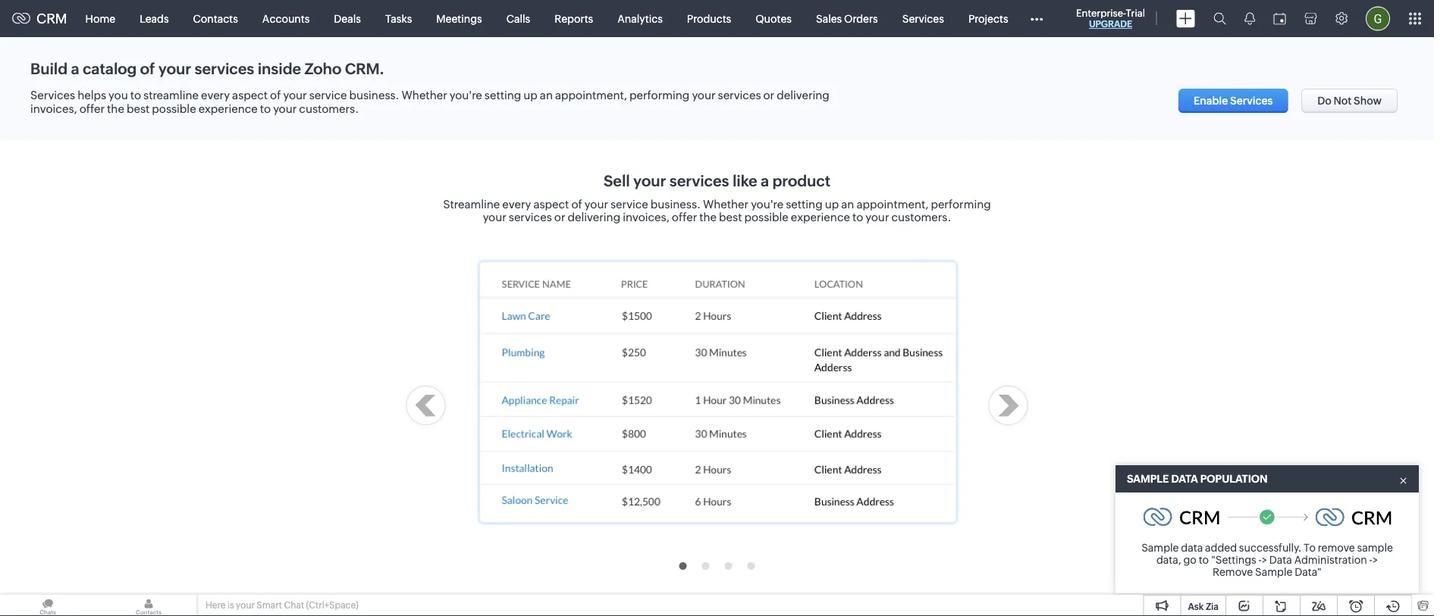 Task type: describe. For each thing, give the bounding box(es) containing it.
invoices, inside sell your services like a product streamline every aspect of your service business. whether you're setting up an appointment, performing your services or delivering invoices, offer the best possible experience to your customers.
[[623, 211, 670, 224]]

every inside sell your services like a product streamline every aspect of your service business. whether you're setting up an appointment, performing your services or delivering invoices, offer the best possible experience to your customers.
[[502, 198, 531, 211]]

contacts
[[193, 13, 238, 25]]

1 > from the left
[[1262, 555, 1268, 567]]

analytics link
[[606, 0, 675, 37]]

meetings
[[436, 13, 482, 25]]

services for services helps you to streamline every aspect of your service business. whether you're setting up an appointment, performing your services or delivering invoices, offer the best possible experience to your customers.
[[30, 89, 75, 102]]

products link
[[675, 0, 744, 37]]

not
[[1334, 95, 1352, 107]]

sample for sample data added successfully. to remove sample data, go to "settings -> data administration -> remove sample data"
[[1142, 542, 1179, 555]]

service inside sell your services like a product streamline every aspect of your service business. whether you're setting up an appointment, performing your services or delivering invoices, offer the best possible experience to your customers.
[[611, 198, 648, 211]]

create menu element
[[1167, 0, 1205, 37]]

business. inside services helps you to streamline every aspect of your service business. whether you're setting up an appointment, performing your services or delivering invoices, offer the best possible experience to your customers.
[[349, 89, 399, 102]]

signals image
[[1245, 12, 1255, 25]]

crm link
[[12, 11, 67, 26]]

services for services
[[902, 13, 944, 25]]

service list image
[[470, 251, 965, 534]]

streamline
[[143, 89, 199, 102]]

remove
[[1213, 567, 1253, 579]]

aspect inside services helps you to streamline every aspect of your service business. whether you're setting up an appointment, performing your services or delivering invoices, offer the best possible experience to your customers.
[[232, 89, 268, 102]]

leads
[[140, 13, 169, 25]]

setting inside services helps you to streamline every aspect of your service business. whether you're setting up an appointment, performing your services or delivering invoices, offer the best possible experience to your customers.
[[485, 89, 521, 102]]

services inside services helps you to streamline every aspect of your service business. whether you're setting up an appointment, performing your services or delivering invoices, offer the best possible experience to your customers.
[[718, 89, 761, 102]]

deals
[[334, 13, 361, 25]]

services helps you to streamline every aspect of your service business. whether you're setting up an appointment, performing your services or delivering invoices, offer the best possible experience to your customers.
[[30, 89, 830, 115]]

create menu image
[[1177, 9, 1195, 28]]

build a catalog of your services inside zoho crm.
[[30, 60, 385, 77]]

do
[[1318, 95, 1332, 107]]

data
[[1181, 542, 1203, 555]]

leads link
[[128, 0, 181, 37]]

projects
[[969, 13, 1009, 25]]

search element
[[1205, 0, 1236, 37]]

successfully.
[[1239, 542, 1302, 555]]

2 - from the left
[[1370, 555, 1373, 567]]

enable services
[[1194, 95, 1273, 107]]

sales
[[816, 13, 842, 25]]

up inside services helps you to streamline every aspect of your service business. whether you're setting up an appointment, performing your services or delivering invoices, offer the best possible experience to your customers.
[[524, 89, 538, 102]]

offer inside services helps you to streamline every aspect of your service business. whether you're setting up an appointment, performing your services or delivering invoices, offer the best possible experience to your customers.
[[79, 102, 105, 115]]

crm.
[[345, 60, 385, 77]]

Other Modules field
[[1021, 6, 1053, 31]]

inside
[[258, 60, 301, 77]]

customers. inside sell your services like a product streamline every aspect of your service business. whether you're setting up an appointment, performing your services or delivering invoices, offer the best possible experience to your customers.
[[892, 211, 951, 224]]

calls link
[[494, 0, 543, 37]]

delivering inside sell your services like a product streamline every aspect of your service business. whether you're setting up an appointment, performing your services or delivering invoices, offer the best possible experience to your customers.
[[568, 211, 621, 224]]

1 - from the left
[[1259, 555, 1262, 567]]

offer inside sell your services like a product streamline every aspect of your service business. whether you're setting up an appointment, performing your services or delivering invoices, offer the best possible experience to your customers.
[[672, 211, 697, 224]]

services inside 'button'
[[1230, 95, 1273, 107]]

profile image
[[1366, 6, 1390, 31]]

here is your smart chat (ctrl+space)
[[206, 601, 359, 611]]

or inside services helps you to streamline every aspect of your service business. whether you're setting up an appointment, performing your services or delivering invoices, offer the best possible experience to your customers.
[[764, 89, 775, 102]]

added
[[1205, 542, 1237, 555]]

best inside services helps you to streamline every aspect of your service business. whether you're setting up an appointment, performing your services or delivering invoices, offer the best possible experience to your customers.
[[127, 102, 150, 115]]

accounts link
[[250, 0, 322, 37]]

services link
[[890, 0, 956, 37]]

you're inside services helps you to streamline every aspect of your service business. whether you're setting up an appointment, performing your services or delivering invoices, offer the best possible experience to your customers.
[[450, 89, 482, 102]]

like
[[733, 173, 757, 190]]

to
[[1304, 542, 1316, 555]]

ask zia
[[1188, 602, 1219, 612]]

an inside sell your services like a product streamline every aspect of your service business. whether you're setting up an appointment, performing your services or delivering invoices, offer the best possible experience to your customers.
[[841, 198, 854, 211]]

chats image
[[0, 595, 96, 617]]

aspect inside sell your services like a product streamline every aspect of your service business. whether you're setting up an appointment, performing your services or delivering invoices, offer the best possible experience to your customers.
[[534, 198, 569, 211]]

sell
[[604, 173, 630, 190]]

products
[[687, 13, 731, 25]]

service inside services helps you to streamline every aspect of your service business. whether you're setting up an appointment, performing your services or delivering invoices, offer the best possible experience to your customers.
[[309, 89, 347, 102]]

administration
[[1295, 555, 1367, 567]]

remove
[[1318, 542, 1355, 555]]

quotes link
[[744, 0, 804, 37]]

sales orders link
[[804, 0, 890, 37]]

profile element
[[1357, 0, 1400, 37]]

accounts
[[262, 13, 310, 25]]

setting inside sell your services like a product streamline every aspect of your service business. whether you're setting up an appointment, performing your services or delivering invoices, offer the best possible experience to your customers.
[[786, 198, 823, 211]]

go
[[1184, 555, 1197, 567]]

(ctrl+space)
[[306, 601, 359, 611]]

product
[[773, 173, 831, 190]]

calendar image
[[1274, 13, 1287, 25]]

to inside sample data added successfully. to remove sample data, go to "settings -> data administration -> remove sample data"
[[1199, 555, 1209, 567]]

possible inside sell your services like a product streamline every aspect of your service business. whether you're setting up an appointment, performing your services or delivering invoices, offer the best possible experience to your customers.
[[745, 211, 789, 224]]

best inside sell your services like a product streamline every aspect of your service business. whether you're setting up an appointment, performing your services or delivering invoices, offer the best possible experience to your customers.
[[719, 211, 742, 224]]

data inside sample data added successfully. to remove sample data, go to "settings -> data administration -> remove sample data"
[[1270, 555, 1292, 567]]



Task type: vqa. For each thing, say whether or not it's contained in the screenshot.
"field"
no



Task type: locate. For each thing, give the bounding box(es) containing it.
0 horizontal spatial possible
[[152, 102, 196, 115]]

population
[[1201, 473, 1268, 485]]

1 vertical spatial every
[[502, 198, 531, 211]]

an
[[540, 89, 553, 102], [841, 198, 854, 211]]

catalog
[[83, 60, 137, 77]]

data left population
[[1172, 473, 1198, 485]]

0 horizontal spatial setting
[[485, 89, 521, 102]]

up
[[524, 89, 538, 102], [825, 198, 839, 211]]

1 horizontal spatial whether
[[703, 198, 749, 211]]

0 vertical spatial setting
[[485, 89, 521, 102]]

search image
[[1214, 12, 1227, 25]]

possible
[[152, 102, 196, 115], [745, 211, 789, 224]]

whether inside sell your services like a product streamline every aspect of your service business. whether you're setting up an appointment, performing your services or delivering invoices, offer the best possible experience to your customers.
[[703, 198, 749, 211]]

1 vertical spatial a
[[761, 173, 769, 190]]

1 vertical spatial possible
[[745, 211, 789, 224]]

a right like
[[761, 173, 769, 190]]

whether inside services helps you to streamline every aspect of your service business. whether you're setting up an appointment, performing your services or delivering invoices, offer the best possible experience to your customers.
[[402, 89, 447, 102]]

1 horizontal spatial appointment,
[[857, 198, 929, 211]]

trial
[[1126, 7, 1145, 19]]

or inside sell your services like a product streamline every aspect of your service business. whether you're setting up an appointment, performing your services or delivering invoices, offer the best possible experience to your customers.
[[554, 211, 565, 224]]

the inside services helps you to streamline every aspect of your service business. whether you're setting up an appointment, performing your services or delivering invoices, offer the best possible experience to your customers.
[[107, 102, 124, 115]]

1 vertical spatial appointment,
[[857, 198, 929, 211]]

1 vertical spatial or
[[554, 211, 565, 224]]

deals link
[[322, 0, 373, 37]]

0 horizontal spatial -
[[1259, 555, 1262, 567]]

1 horizontal spatial you're
[[751, 198, 784, 211]]

2 horizontal spatial of
[[572, 198, 582, 211]]

to inside sell your services like a product streamline every aspect of your service business. whether you're setting up an appointment, performing your services or delivering invoices, offer the best possible experience to your customers.
[[853, 211, 863, 224]]

1 horizontal spatial possible
[[745, 211, 789, 224]]

1 horizontal spatial of
[[270, 89, 281, 102]]

> right remove
[[1373, 555, 1378, 567]]

analytics
[[618, 13, 663, 25]]

1 horizontal spatial aspect
[[534, 198, 569, 211]]

customers.
[[299, 102, 359, 115], [892, 211, 951, 224]]

experience inside sell your services like a product streamline every aspect of your service business. whether you're setting up an appointment, performing your services or delivering invoices, offer the best possible experience to your customers.
[[791, 211, 850, 224]]

1 horizontal spatial or
[[764, 89, 775, 102]]

enable services button
[[1179, 89, 1288, 113]]

0 vertical spatial of
[[140, 60, 155, 77]]

service down sell
[[611, 198, 648, 211]]

1 horizontal spatial an
[[841, 198, 854, 211]]

1 horizontal spatial >
[[1373, 555, 1378, 567]]

home link
[[73, 0, 128, 37]]

your
[[158, 60, 191, 77], [283, 89, 307, 102], [692, 89, 716, 102], [273, 102, 297, 115], [633, 173, 666, 190], [585, 198, 608, 211], [483, 211, 507, 224], [866, 211, 889, 224], [236, 601, 255, 611]]

a right build
[[71, 60, 79, 77]]

1 vertical spatial you're
[[751, 198, 784, 211]]

service down zoho
[[309, 89, 347, 102]]

delivering inside services helps you to streamline every aspect of your service business. whether you're setting up an appointment, performing your services or delivering invoices, offer the best possible experience to your customers.
[[777, 89, 830, 102]]

smart
[[257, 601, 282, 611]]

a
[[71, 60, 79, 77], [761, 173, 769, 190]]

0 horizontal spatial an
[[540, 89, 553, 102]]

an inside services helps you to streamline every aspect of your service business. whether you're setting up an appointment, performing your services or delivering invoices, offer the best possible experience to your customers.
[[540, 89, 553, 102]]

1 vertical spatial customers.
[[892, 211, 951, 224]]

ask
[[1188, 602, 1204, 612]]

1 horizontal spatial invoices,
[[623, 211, 670, 224]]

you
[[109, 89, 128, 102]]

experience down build a catalog of your services inside zoho crm.
[[198, 102, 258, 115]]

sample
[[1358, 542, 1393, 555]]

0 horizontal spatial business.
[[349, 89, 399, 102]]

0 vertical spatial service
[[309, 89, 347, 102]]

tasks link
[[373, 0, 424, 37]]

0 horizontal spatial invoices,
[[30, 102, 77, 115]]

0 horizontal spatial of
[[140, 60, 155, 77]]

tasks
[[385, 13, 412, 25]]

projects link
[[956, 0, 1021, 37]]

0 horizontal spatial best
[[127, 102, 150, 115]]

invoices, down sell
[[623, 211, 670, 224]]

0 horizontal spatial offer
[[79, 102, 105, 115]]

streamline
[[443, 198, 500, 211]]

0 vertical spatial sample
[[1127, 473, 1169, 485]]

0 horizontal spatial whether
[[402, 89, 447, 102]]

0 horizontal spatial services
[[30, 89, 75, 102]]

0 horizontal spatial customers.
[[299, 102, 359, 115]]

reports link
[[543, 0, 606, 37]]

1 horizontal spatial best
[[719, 211, 742, 224]]

-
[[1259, 555, 1262, 567], [1370, 555, 1373, 567]]

1 horizontal spatial performing
[[931, 198, 991, 211]]

signals element
[[1236, 0, 1265, 37]]

invoices, inside services helps you to streamline every aspect of your service business. whether you're setting up an appointment, performing your services or delivering invoices, offer the best possible experience to your customers.
[[30, 102, 77, 115]]

1 horizontal spatial setting
[[786, 198, 823, 211]]

1 horizontal spatial offer
[[672, 211, 697, 224]]

1 vertical spatial whether
[[703, 198, 749, 211]]

0 vertical spatial experience
[[198, 102, 258, 115]]

1 vertical spatial business.
[[651, 198, 701, 211]]

2 horizontal spatial services
[[1230, 95, 1273, 107]]

home
[[85, 13, 115, 25]]

0 vertical spatial the
[[107, 102, 124, 115]]

1 vertical spatial best
[[719, 211, 742, 224]]

performing inside services helps you to streamline every aspect of your service business. whether you're setting up an appointment, performing your services or delivering invoices, offer the best possible experience to your customers.
[[630, 89, 690, 102]]

chat
[[284, 601, 304, 611]]

services right orders
[[902, 13, 944, 25]]

1 horizontal spatial every
[[502, 198, 531, 211]]

2 > from the left
[[1373, 555, 1378, 567]]

1 horizontal spatial business.
[[651, 198, 701, 211]]

1 horizontal spatial up
[[825, 198, 839, 211]]

> right "settings
[[1262, 555, 1268, 567]]

>
[[1262, 555, 1268, 567], [1373, 555, 1378, 567]]

1 horizontal spatial experience
[[791, 211, 850, 224]]

performing inside sell your services like a product streamline every aspect of your service business. whether you're setting up an appointment, performing your services or delivering invoices, offer the best possible experience to your customers.
[[931, 198, 991, 211]]

experience inside services helps you to streamline every aspect of your service business. whether you're setting up an appointment, performing your services or delivering invoices, offer the best possible experience to your customers.
[[198, 102, 258, 115]]

0 vertical spatial you're
[[450, 89, 482, 102]]

the inside sell your services like a product streamline every aspect of your service business. whether you're setting up an appointment, performing your services or delivering invoices, offer the best possible experience to your customers.
[[700, 211, 717, 224]]

0 vertical spatial customers.
[[299, 102, 359, 115]]

0 horizontal spatial service
[[309, 89, 347, 102]]

business. inside sell your services like a product streamline every aspect of your service business. whether you're setting up an appointment, performing your services or delivering invoices, offer the best possible experience to your customers.
[[651, 198, 701, 211]]

of
[[140, 60, 155, 77], [270, 89, 281, 102], [572, 198, 582, 211]]

enterprise-
[[1076, 7, 1126, 19]]

0 horizontal spatial or
[[554, 211, 565, 224]]

2 vertical spatial of
[[572, 198, 582, 211]]

every inside services helps you to streamline every aspect of your service business. whether you're setting up an appointment, performing your services or delivering invoices, offer the best possible experience to your customers.
[[201, 89, 230, 102]]

1 horizontal spatial services
[[902, 13, 944, 25]]

delivering
[[777, 89, 830, 102], [568, 211, 621, 224]]

1 horizontal spatial service
[[611, 198, 648, 211]]

appointment, inside services helps you to streamline every aspect of your service business. whether you're setting up an appointment, performing your services or delivering invoices, offer the best possible experience to your customers.
[[555, 89, 627, 102]]

0 vertical spatial a
[[71, 60, 79, 77]]

0 vertical spatial business.
[[349, 89, 399, 102]]

0 vertical spatial data
[[1172, 473, 1198, 485]]

zia
[[1206, 602, 1219, 612]]

services inside services helps you to streamline every aspect of your service business. whether you're setting up an appointment, performing your services or delivering invoices, offer the best possible experience to your customers.
[[30, 89, 75, 102]]

meetings link
[[424, 0, 494, 37]]

appointment, inside sell your services like a product streamline every aspect of your service business. whether you're setting up an appointment, performing your services or delivering invoices, offer the best possible experience to your customers.
[[857, 198, 929, 211]]

orders
[[844, 13, 878, 25]]

upgrade
[[1089, 19, 1133, 29]]

every right the streamline
[[502, 198, 531, 211]]

setting
[[485, 89, 521, 102], [786, 198, 823, 211]]

the
[[107, 102, 124, 115], [700, 211, 717, 224]]

1 vertical spatial delivering
[[568, 211, 621, 224]]

sample data population
[[1127, 473, 1268, 485]]

0 vertical spatial delivering
[[777, 89, 830, 102]]

every
[[201, 89, 230, 102], [502, 198, 531, 211]]

customers. inside services helps you to streamline every aspect of your service business. whether you're setting up an appointment, performing your services or delivering invoices, offer the best possible experience to your customers.
[[299, 102, 359, 115]]

services
[[195, 60, 254, 77], [718, 89, 761, 102], [670, 173, 729, 190], [509, 211, 552, 224]]

best right "helps"
[[127, 102, 150, 115]]

1 horizontal spatial customers.
[[892, 211, 951, 224]]

0 horizontal spatial a
[[71, 60, 79, 77]]

show
[[1354, 95, 1382, 107]]

of inside services helps you to streamline every aspect of your service business. whether you're setting up an appointment, performing your services or delivering invoices, offer the best possible experience to your customers.
[[270, 89, 281, 102]]

0 vertical spatial best
[[127, 102, 150, 115]]

crm image
[[1316, 509, 1391, 527]]

1 horizontal spatial the
[[700, 211, 717, 224]]

business.
[[349, 89, 399, 102], [651, 198, 701, 211]]

0 horizontal spatial >
[[1262, 555, 1268, 567]]

sample for sample data population
[[1127, 473, 1169, 485]]

or
[[764, 89, 775, 102], [554, 211, 565, 224]]

0 horizontal spatial the
[[107, 102, 124, 115]]

you're
[[450, 89, 482, 102], [751, 198, 784, 211]]

of inside sell your services like a product streamline every aspect of your service business. whether you're setting up an appointment, performing your services or delivering invoices, offer the best possible experience to your customers.
[[572, 198, 582, 211]]

services down build
[[30, 89, 75, 102]]

0 vertical spatial up
[[524, 89, 538, 102]]

1 vertical spatial up
[[825, 198, 839, 211]]

experience down product
[[791, 211, 850, 224]]

0 vertical spatial offer
[[79, 102, 105, 115]]

1 vertical spatial invoices,
[[623, 211, 670, 224]]

every down build a catalog of your services inside zoho crm.
[[201, 89, 230, 102]]

do not show
[[1318, 95, 1382, 107]]

sales orders
[[816, 13, 878, 25]]

- right remove
[[1370, 555, 1373, 567]]

0 vertical spatial every
[[201, 89, 230, 102]]

aspect
[[232, 89, 268, 102], [534, 198, 569, 211]]

contacts image
[[101, 595, 196, 617]]

sell your services like a product streamline every aspect of your service business. whether you're setting up an appointment, performing your services or delivering invoices, offer the best possible experience to your customers.
[[443, 173, 991, 224]]

best down like
[[719, 211, 742, 224]]

possible down like
[[745, 211, 789, 224]]

quotes
[[756, 13, 792, 25]]

0 vertical spatial whether
[[402, 89, 447, 102]]

do not show button
[[1302, 89, 1398, 113]]

0 horizontal spatial you're
[[450, 89, 482, 102]]

data left "data""
[[1270, 555, 1292, 567]]

invoices,
[[30, 102, 77, 115], [623, 211, 670, 224]]

1 horizontal spatial -
[[1370, 555, 1373, 567]]

calls
[[506, 13, 530, 25]]

services
[[902, 13, 944, 25], [30, 89, 75, 102], [1230, 95, 1273, 107]]

possible inside services helps you to streamline every aspect of your service business. whether you're setting up an appointment, performing your services or delivering invoices, offer the best possible experience to your customers.
[[152, 102, 196, 115]]

0 horizontal spatial delivering
[[568, 211, 621, 224]]

best
[[127, 102, 150, 115], [719, 211, 742, 224]]

0 vertical spatial aspect
[[232, 89, 268, 102]]

1 vertical spatial data
[[1270, 555, 1292, 567]]

enterprise-trial upgrade
[[1076, 7, 1145, 29]]

1 vertical spatial an
[[841, 198, 854, 211]]

0 horizontal spatial performing
[[630, 89, 690, 102]]

0 vertical spatial or
[[764, 89, 775, 102]]

services right enable
[[1230, 95, 1273, 107]]

possible down build a catalog of your services inside zoho crm.
[[152, 102, 196, 115]]

zoho
[[305, 60, 342, 77]]

- right "settings
[[1259, 555, 1262, 567]]

1 vertical spatial setting
[[786, 198, 823, 211]]

a inside sell your services like a product streamline every aspect of your service business. whether you're setting up an appointment, performing your services or delivering invoices, offer the best possible experience to your customers.
[[761, 173, 769, 190]]

build
[[30, 60, 68, 77]]

reports
[[555, 13, 593, 25]]

1 vertical spatial of
[[270, 89, 281, 102]]

invoices, down build
[[30, 102, 77, 115]]

experience
[[198, 102, 258, 115], [791, 211, 850, 224]]

1 vertical spatial aspect
[[534, 198, 569, 211]]

1 horizontal spatial delivering
[[777, 89, 830, 102]]

1 vertical spatial performing
[[931, 198, 991, 211]]

sample data added successfully. to remove sample data, go to "settings -> data administration -> remove sample data"
[[1142, 542, 1393, 579]]

whether
[[402, 89, 447, 102], [703, 198, 749, 211]]

0 vertical spatial possible
[[152, 102, 196, 115]]

0 vertical spatial performing
[[630, 89, 690, 102]]

here
[[206, 601, 226, 611]]

data,
[[1157, 555, 1182, 567]]

up inside sell your services like a product streamline every aspect of your service business. whether you're setting up an appointment, performing your services or delivering invoices, offer the best possible experience to your customers.
[[825, 198, 839, 211]]

0 vertical spatial invoices,
[[30, 102, 77, 115]]

0 horizontal spatial aspect
[[232, 89, 268, 102]]

enable
[[1194, 95, 1228, 107]]

1 horizontal spatial a
[[761, 173, 769, 190]]

contacts link
[[181, 0, 250, 37]]

0 vertical spatial appointment,
[[555, 89, 627, 102]]

"settings
[[1211, 555, 1257, 567]]

1 vertical spatial sample
[[1142, 542, 1179, 555]]

data"
[[1295, 567, 1322, 579]]

1 vertical spatial offer
[[672, 211, 697, 224]]

appointment,
[[555, 89, 627, 102], [857, 198, 929, 211]]

you're inside sell your services like a product streamline every aspect of your service business. whether you're setting up an appointment, performing your services or delivering invoices, offer the best possible experience to your customers.
[[751, 198, 784, 211]]

1 vertical spatial service
[[611, 198, 648, 211]]

0 horizontal spatial every
[[201, 89, 230, 102]]

0 horizontal spatial data
[[1172, 473, 1198, 485]]

0 horizontal spatial appointment,
[[555, 89, 627, 102]]

data
[[1172, 473, 1198, 485], [1270, 555, 1292, 567]]

is
[[227, 601, 234, 611]]

0 horizontal spatial experience
[[198, 102, 258, 115]]

helps
[[78, 89, 106, 102]]

0 vertical spatial an
[[540, 89, 553, 102]]

2 vertical spatial sample
[[1255, 567, 1293, 579]]

crm
[[36, 11, 67, 26]]



